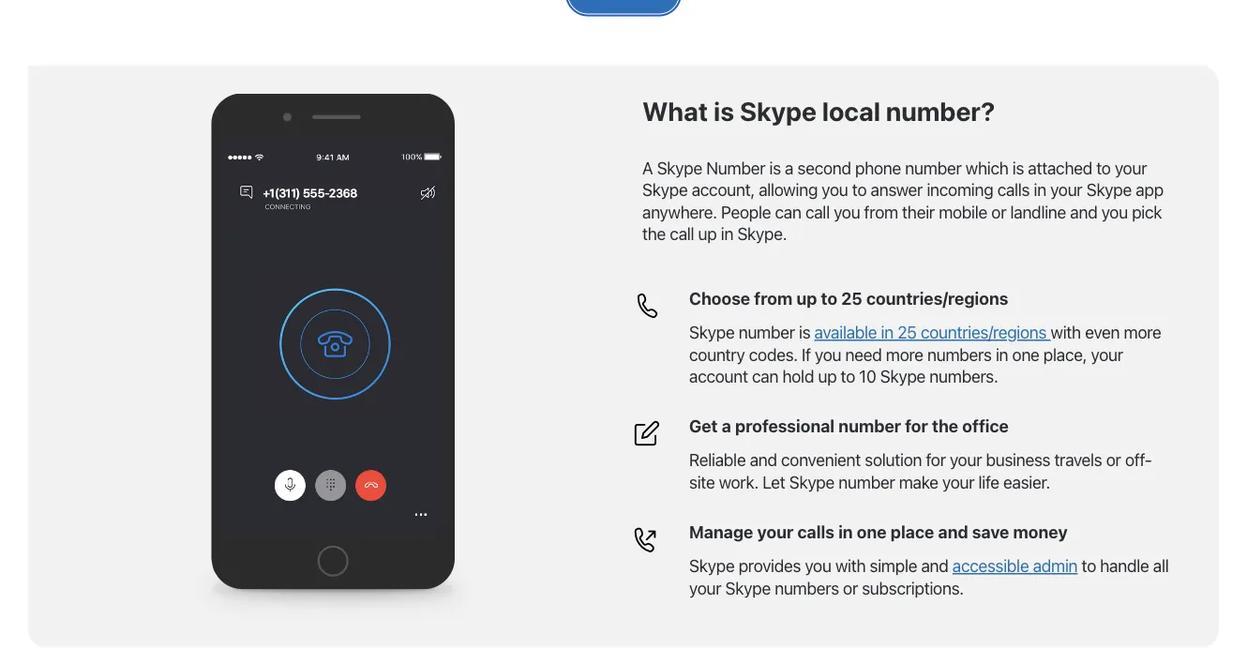 Task type: vqa. For each thing, say whether or not it's contained in the screenshot.
display
no



Task type: locate. For each thing, give the bounding box(es) containing it.
can
[[775, 202, 802, 222], [752, 366, 779, 386]]

0 vertical spatial 25
[[842, 288, 863, 308]]

and
[[1071, 202, 1098, 222], [750, 450, 777, 470], [939, 522, 969, 542], [922, 556, 949, 576]]

and right landline
[[1071, 202, 1098, 222]]

2 horizontal spatial or
[[1107, 450, 1122, 470]]

what
[[643, 95, 709, 126]]

call down 'anywhere.'
[[670, 224, 695, 244]]

2 vertical spatial up
[[818, 366, 837, 386]]

skype
[[740, 95, 817, 126], [657, 158, 703, 178], [643, 180, 688, 200], [1087, 180, 1132, 200], [690, 322, 735, 342], [881, 366, 926, 386], [790, 472, 835, 492], [690, 556, 735, 576], [726, 578, 771, 598]]

1 vertical spatial a
[[722, 416, 732, 436]]

numbers down provides
[[775, 578, 839, 598]]

0 vertical spatial up
[[699, 224, 717, 244]]

the left office
[[932, 416, 959, 436]]

0 vertical spatial for
[[906, 416, 929, 436]]

pick
[[1132, 202, 1163, 222]]

numbers up the "numbers."
[[928, 344, 992, 364]]

your down even
[[1092, 344, 1124, 364]]

work.
[[719, 472, 759, 492]]

1 horizontal spatial numbers
[[928, 344, 992, 364]]

place,
[[1044, 344, 1088, 364]]

manage your calls in one place and save money
[[690, 522, 1068, 542]]

your down manage
[[690, 578, 722, 598]]

1 horizontal spatial one
[[1013, 344, 1040, 364]]

skype up 'anywhere.'
[[643, 180, 688, 200]]

account
[[690, 366, 748, 386]]

2 horizontal spatial up
[[818, 366, 837, 386]]

1 vertical spatial or
[[1107, 450, 1122, 470]]

0 horizontal spatial call
[[670, 224, 695, 244]]

0 horizontal spatial from
[[755, 288, 793, 308]]

phone
[[856, 158, 902, 178]]

anywhere.
[[643, 202, 717, 222]]

0 vertical spatial the
[[643, 224, 666, 244]]

mobile
[[939, 202, 988, 222]]

or
[[992, 202, 1007, 222], [1107, 450, 1122, 470], [843, 578, 858, 598]]

up down 'anywhere.'
[[699, 224, 717, 244]]

25
[[842, 288, 863, 308], [898, 322, 917, 342]]

with left simple
[[836, 556, 866, 576]]

1 horizontal spatial the
[[932, 416, 959, 436]]

is up the allowing
[[770, 158, 781, 178]]

with inside with even more country codes. if you need more numbers in one place, your account can hold up to 10 skype numbers.
[[1051, 322, 1082, 342]]

calls up provides
[[798, 522, 835, 542]]

allowing
[[759, 180, 818, 200]]

1 horizontal spatial with
[[1051, 322, 1082, 342]]

or right mobile
[[992, 202, 1007, 222]]

your inside to handle all your skype numbers or subscriptions.
[[690, 578, 722, 598]]

available
[[815, 322, 877, 342]]

and up the let
[[750, 450, 777, 470]]

call
[[806, 202, 830, 222], [670, 224, 695, 244]]

accessible
[[953, 556, 1030, 576]]

or down skype provides you with simple and accessible admin
[[843, 578, 858, 598]]

countries/regions
[[867, 288, 1009, 308], [921, 322, 1047, 342]]

up inside a skype number is a second phone number which is attached to your skype account, allowing you to answer incoming calls in your skype app anywhere. people can call you from their mobile or landline and you pick the call up in skype.
[[699, 224, 717, 244]]

1 horizontal spatial from
[[865, 202, 899, 222]]

place
[[891, 522, 935, 542]]

your up provides
[[758, 522, 794, 542]]

skype up country
[[690, 322, 735, 342]]

up right hold
[[818, 366, 837, 386]]

more down available in 25 countries/regions link at right
[[886, 344, 924, 364]]

a
[[643, 158, 653, 178]]

for up "solution"
[[906, 416, 929, 436]]

0 vertical spatial or
[[992, 202, 1007, 222]]

1 horizontal spatial calls
[[998, 180, 1030, 200]]

one inside with even more country codes. if you need more numbers in one place, your account can hold up to 10 skype numbers.
[[1013, 344, 1040, 364]]

0 vertical spatial calls
[[998, 180, 1030, 200]]

even
[[1086, 322, 1120, 342]]

and up subscriptions.
[[922, 556, 949, 576]]

1 vertical spatial for
[[926, 450, 946, 470]]

for up make
[[926, 450, 946, 470]]

1 horizontal spatial up
[[797, 288, 818, 308]]

numbers
[[928, 344, 992, 364], [775, 578, 839, 598]]

to left 10
[[841, 366, 856, 386]]

country
[[690, 344, 745, 364]]

more right even
[[1124, 322, 1162, 342]]

a right get
[[722, 416, 732, 436]]

can inside a skype number is a second phone number which is attached to your skype account, allowing you to answer incoming calls in your skype app anywhere. people can call you from their mobile or landline and you pick the call up in skype.
[[775, 202, 802, 222]]

1 vertical spatial with
[[836, 556, 866, 576]]

with up place,
[[1051, 322, 1082, 342]]

admin
[[1033, 556, 1078, 576]]

their
[[903, 202, 935, 222]]

to handle all your skype numbers or subscriptions.
[[690, 556, 1169, 598]]

0 vertical spatial can
[[775, 202, 802, 222]]

you
[[822, 180, 849, 200], [834, 202, 861, 222], [1102, 202, 1128, 222], [815, 344, 842, 364], [805, 556, 832, 576]]

to right admin
[[1082, 556, 1097, 576]]

from down answer
[[865, 202, 899, 222]]

what is skype local number?
[[643, 95, 996, 126]]

countries/regions up the "numbers."
[[921, 322, 1047, 342]]

0 horizontal spatial up
[[699, 224, 717, 244]]

calls
[[998, 180, 1030, 200], [798, 522, 835, 542]]

to inside with even more country codes. if you need more numbers in one place, your account can hold up to 10 skype numbers.
[[841, 366, 856, 386]]

incoming
[[927, 180, 994, 200]]

skype down convenient
[[790, 472, 835, 492]]

1 horizontal spatial more
[[1124, 322, 1162, 342]]

countries/regions up available in 25 countries/regions link at right
[[867, 288, 1009, 308]]

0 horizontal spatial the
[[643, 224, 666, 244]]

1 horizontal spatial or
[[992, 202, 1007, 222]]

skype number is available in 25 countries/regions
[[690, 322, 1051, 342]]

a up the allowing
[[785, 158, 794, 178]]

simple
[[870, 556, 918, 576]]

your
[[1115, 158, 1148, 178], [1051, 180, 1083, 200], [1092, 344, 1124, 364], [950, 450, 982, 470], [943, 472, 975, 492], [758, 522, 794, 542], [690, 578, 722, 598]]

0 horizontal spatial one
[[857, 522, 887, 542]]

easier.
[[1004, 472, 1051, 492]]

provides
[[739, 556, 801, 576]]

0 vertical spatial numbers
[[928, 344, 992, 364]]

in up skype provides you with simple and accessible admin
[[839, 522, 853, 542]]

a
[[785, 158, 794, 178], [722, 416, 732, 436]]

the
[[643, 224, 666, 244], [932, 416, 959, 436]]

to inside to handle all your skype numbers or subscriptions.
[[1082, 556, 1097, 576]]

1 vertical spatial countries/regions
[[921, 322, 1047, 342]]

numbers.
[[930, 366, 999, 386]]

your up the app
[[1115, 158, 1148, 178]]

skype down provides
[[726, 578, 771, 598]]

let
[[763, 472, 786, 492]]

one up skype provides you with simple and accessible admin
[[857, 522, 887, 542]]

1 vertical spatial numbers
[[775, 578, 839, 598]]

can down the allowing
[[775, 202, 802, 222]]

with even more country codes. if you need more numbers in one place, your account can hold up to 10 skype numbers.
[[690, 322, 1162, 386]]

solution
[[865, 450, 922, 470]]

1 vertical spatial 25
[[898, 322, 917, 342]]

life
[[979, 472, 1000, 492]]

reliable
[[690, 450, 746, 470]]

with
[[1051, 322, 1082, 342], [836, 556, 866, 576]]

for inside reliable and convenient solution for your business travels or off- site work. let skype number make your life easier.
[[926, 450, 946, 470]]

in up the "numbers."
[[996, 344, 1009, 364]]

from
[[865, 202, 899, 222], [755, 288, 793, 308]]

1 vertical spatial can
[[752, 366, 779, 386]]

money
[[1014, 522, 1068, 542]]

skype provides you with simple and accessible admin
[[690, 556, 1078, 576]]

1 vertical spatial call
[[670, 224, 695, 244]]

skype left the app
[[1087, 180, 1132, 200]]

you inside with even more country codes. if you need more numbers in one place, your account can hold up to 10 skype numbers.
[[815, 344, 842, 364]]

1 vertical spatial up
[[797, 288, 818, 308]]

2 vertical spatial or
[[843, 578, 858, 598]]

for for solution
[[926, 450, 946, 470]]

skype down manage
[[690, 556, 735, 576]]

for
[[906, 416, 929, 436], [926, 450, 946, 470]]

the down 'anywhere.'
[[643, 224, 666, 244]]

0 vertical spatial with
[[1051, 322, 1082, 342]]

one
[[1013, 344, 1040, 364], [857, 522, 887, 542]]

number up codes.
[[739, 322, 795, 342]]

from right choose
[[755, 288, 793, 308]]

second
[[798, 158, 852, 178]]

attached
[[1028, 158, 1093, 178]]

0 vertical spatial a
[[785, 158, 794, 178]]

0 vertical spatial one
[[1013, 344, 1040, 364]]

in
[[1034, 180, 1047, 200], [721, 224, 734, 244], [881, 322, 894, 342], [996, 344, 1009, 364], [839, 522, 853, 542]]

1 horizontal spatial a
[[785, 158, 794, 178]]

0 horizontal spatial more
[[886, 344, 924, 364]]

up
[[699, 224, 717, 244], [797, 288, 818, 308], [818, 366, 837, 386]]

1 vertical spatial calls
[[798, 522, 835, 542]]

more
[[1124, 322, 1162, 342], [886, 344, 924, 364]]

calls up landline
[[998, 180, 1030, 200]]

to
[[1097, 158, 1111, 178], [853, 180, 867, 200], [821, 288, 838, 308], [841, 366, 856, 386], [1082, 556, 1097, 576]]

number up 'incoming'
[[906, 158, 962, 178]]

number
[[906, 158, 962, 178], [739, 322, 795, 342], [839, 416, 902, 436], [839, 472, 895, 492]]

one left place,
[[1013, 344, 1040, 364]]

manage
[[690, 522, 754, 542]]

can inside with even more country codes. if you need more numbers in one place, your account can hold up to 10 skype numbers.
[[752, 366, 779, 386]]

or inside to handle all your skype numbers or subscriptions.
[[843, 578, 858, 598]]

or left off-
[[1107, 450, 1122, 470]]

is
[[714, 95, 735, 126], [770, 158, 781, 178], [1013, 158, 1024, 178], [799, 322, 811, 342]]

0 horizontal spatial numbers
[[775, 578, 839, 598]]

skype right 10
[[881, 366, 926, 386]]

0 horizontal spatial or
[[843, 578, 858, 598]]

up up available
[[797, 288, 818, 308]]

site
[[690, 472, 715, 492]]

up inside with even more country codes. if you need more numbers in one place, your account can hold up to 10 skype numbers.
[[818, 366, 837, 386]]

and left save
[[939, 522, 969, 542]]

0 vertical spatial from
[[865, 202, 899, 222]]

number down "solution"
[[839, 472, 895, 492]]

0 vertical spatial call
[[806, 202, 830, 222]]

1 horizontal spatial 25
[[898, 322, 917, 342]]

can down codes.
[[752, 366, 779, 386]]

0 horizontal spatial 25
[[842, 288, 863, 308]]

1 vertical spatial more
[[886, 344, 924, 364]]

call down the allowing
[[806, 202, 830, 222]]



Task type: describe. For each thing, give the bounding box(es) containing it.
your up "life"
[[950, 450, 982, 470]]

to right the "attached"
[[1097, 158, 1111, 178]]

1 vertical spatial the
[[932, 416, 959, 436]]

people
[[721, 202, 771, 222]]

or inside reliable and convenient solution for your business travels or off- site work. let skype number make your life easier.
[[1107, 450, 1122, 470]]

is right which
[[1013, 158, 1024, 178]]

0 horizontal spatial a
[[722, 416, 732, 436]]

number?
[[886, 95, 996, 126]]

business
[[986, 450, 1051, 470]]

app
[[1136, 180, 1164, 200]]

the inside a skype number is a second phone number which is attached to your skype account, allowing you to answer incoming calls in your skype app anywhere. people can call you from their mobile or landline and you pick the call up in skype.
[[643, 224, 666, 244]]

if
[[802, 344, 811, 364]]

subscriptions.
[[862, 578, 964, 598]]

get
[[690, 416, 718, 436]]

for for number
[[906, 416, 929, 436]]

and inside a skype number is a second phone number which is attached to your skype account, allowing you to answer incoming calls in your skype app anywhere. people can call you from their mobile or landline and you pick the call up in skype.
[[1071, 202, 1098, 222]]

office
[[963, 416, 1009, 436]]

0 horizontal spatial calls
[[798, 522, 835, 542]]

hold
[[783, 366, 814, 386]]

numbers inside to handle all your skype numbers or subscriptions.
[[775, 578, 839, 598]]

skype inside with even more country codes. if you need more numbers in one place, your account can hold up to 10 skype numbers.
[[881, 366, 926, 386]]

is up if
[[799, 322, 811, 342]]

in up landline
[[1034, 180, 1047, 200]]

in up need
[[881, 322, 894, 342]]

convenient
[[781, 450, 861, 470]]

skype.
[[738, 224, 787, 244]]

number
[[707, 158, 766, 178]]

skype inside to handle all your skype numbers or subscriptions.
[[726, 578, 771, 598]]

account,
[[692, 180, 755, 200]]

1 horizontal spatial call
[[806, 202, 830, 222]]

number inside a skype number is a second phone number which is attached to your skype account, allowing you to answer incoming calls in your skype app anywhere. people can call you from their mobile or landline and you pick the call up in skype.
[[906, 158, 962, 178]]

to up available
[[821, 288, 838, 308]]

in down people at the right top of page
[[721, 224, 734, 244]]

skype right a
[[657, 158, 703, 178]]

get a professional number for the office
[[690, 416, 1009, 436]]

professional
[[735, 416, 835, 436]]

10
[[860, 366, 877, 386]]

number up "solution"
[[839, 416, 902, 436]]

all
[[1154, 556, 1169, 576]]

handle
[[1101, 556, 1150, 576]]

reliable and convenient solution for your business travels or off- site work. let skype number make your life easier.
[[690, 450, 1153, 492]]

need
[[846, 344, 882, 364]]

accessible admin link
[[953, 556, 1078, 576]]

0 horizontal spatial with
[[836, 556, 866, 576]]

skype inside reliable and convenient solution for your business travels or off- site work. let skype number make your life easier.
[[790, 472, 835, 492]]

0 vertical spatial more
[[1124, 322, 1162, 342]]

your left "life"
[[943, 472, 975, 492]]

calls inside a skype number is a second phone number which is attached to your skype account, allowing you to answer incoming calls in your skype app anywhere. people can call you from their mobile or landline and you pick the call up in skype.
[[998, 180, 1030, 200]]

which
[[966, 158, 1009, 178]]

numbers inside with even more country codes. if you need more numbers in one place, your account can hold up to 10 skype numbers.
[[928, 344, 992, 364]]

and inside reliable and convenient solution for your business travels or off- site work. let skype number make your life easier.
[[750, 450, 777, 470]]

local
[[823, 95, 881, 126]]

choose
[[690, 288, 751, 308]]

to down phone
[[853, 180, 867, 200]]

number inside reliable and convenient solution for your business travels or off- site work. let skype number make your life easier.
[[839, 472, 895, 492]]

make
[[899, 472, 939, 492]]

or inside a skype number is a second phone number which is attached to your skype account, allowing you to answer incoming calls in your skype app anywhere. people can call you from their mobile or landline and you pick the call up in skype.
[[992, 202, 1007, 222]]

1 vertical spatial from
[[755, 288, 793, 308]]

off-
[[1126, 450, 1153, 470]]

from inside a skype number is a second phone number which is attached to your skype account, allowing you to answer incoming calls in your skype app anywhere. people can call you from their mobile or landline and you pick the call up in skype.
[[865, 202, 899, 222]]

answer
[[871, 180, 923, 200]]

save
[[973, 522, 1010, 542]]

in inside with even more country codes. if you need more numbers in one place, your account can hold up to 10 skype numbers.
[[996, 344, 1009, 364]]

choose from up to 25 countries/regions
[[690, 288, 1009, 308]]

1 vertical spatial one
[[857, 522, 887, 542]]

is right "what"
[[714, 95, 735, 126]]

your down the "attached"
[[1051, 180, 1083, 200]]

codes.
[[749, 344, 798, 364]]

a skype number is a second phone number which is attached to your skype account, allowing you to answer incoming calls in your skype app anywhere. people can call you from their mobile or landline and you pick the call up in skype.
[[643, 158, 1164, 244]]

landline
[[1011, 202, 1067, 222]]

0 vertical spatial countries/regions
[[867, 288, 1009, 308]]

your inside with even more country codes. if you need more numbers in one place, your account can hold up to 10 skype numbers.
[[1092, 344, 1124, 364]]

available in 25 countries/regions link
[[815, 322, 1051, 342]]

skype up "number"
[[740, 95, 817, 126]]

travels
[[1055, 450, 1103, 470]]

a inside a skype number is a second phone number which is attached to your skype account, allowing you to answer incoming calls in your skype app anywhere. people can call you from their mobile or landline and you pick the call up in skype.
[[785, 158, 794, 178]]



